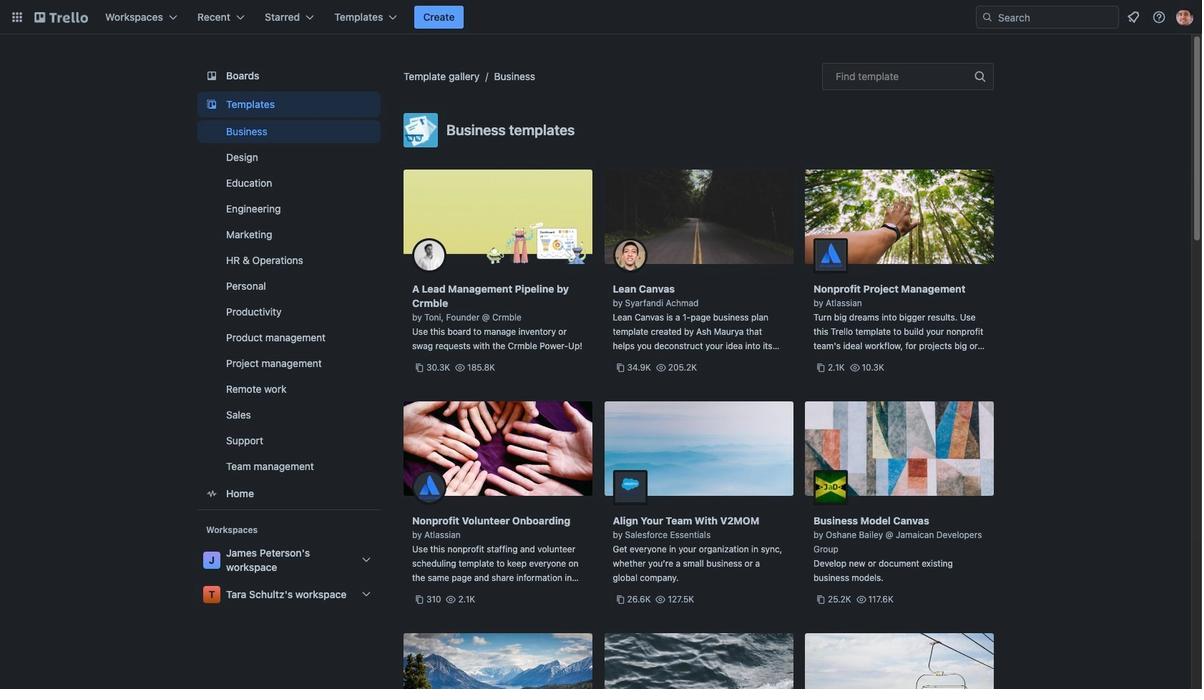 Task type: locate. For each thing, give the bounding box(es) containing it.
search image
[[982, 11, 993, 23]]

home image
[[203, 485, 220, 502]]

james peterson (jamespeterson93) image
[[1176, 9, 1194, 26]]

1 vertical spatial atlassian image
[[412, 470, 447, 504]]

atlassian image
[[814, 238, 848, 273], [412, 470, 447, 504]]

0 horizontal spatial atlassian image
[[412, 470, 447, 504]]

None field
[[822, 63, 994, 90]]

business icon image
[[404, 113, 438, 147]]

Search field
[[976, 6, 1119, 29]]

oshane bailey @ jamaican developers group image
[[814, 470, 848, 504]]

salesforce essentials image
[[613, 470, 647, 504]]

1 horizontal spatial atlassian image
[[814, 238, 848, 273]]



Task type: describe. For each thing, give the bounding box(es) containing it.
template board image
[[203, 96, 220, 113]]

back to home image
[[34, 6, 88, 29]]

board image
[[203, 67, 220, 84]]

0 vertical spatial atlassian image
[[814, 238, 848, 273]]

0 notifications image
[[1125, 9, 1142, 26]]

toni, founder @ crmble image
[[412, 238, 447, 273]]

syarfandi achmad image
[[613, 238, 647, 273]]

primary element
[[0, 0, 1202, 34]]

open information menu image
[[1152, 10, 1166, 24]]



Task type: vqa. For each thing, say whether or not it's contained in the screenshot.
or
no



